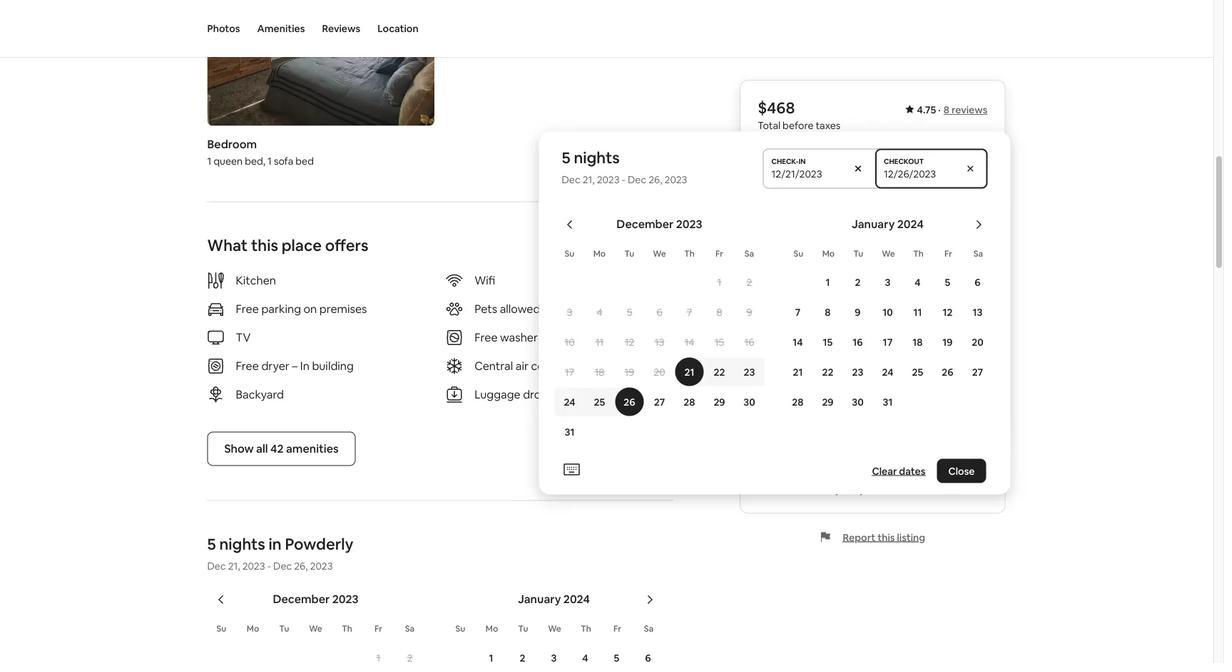 Task type: describe. For each thing, give the bounding box(es) containing it.
1 horizontal spatial 6
[[975, 276, 981, 289]]

1 vertical spatial calendar application
[[190, 577, 1153, 664]]

1 vertical spatial 11 button
[[585, 328, 615, 356]]

taxes
[[816, 119, 841, 132]]

report this listing button
[[820, 531, 926, 544]]

show
[[224, 442, 254, 457]]

amenities
[[286, 442, 339, 457]]

5 inside 5 nights in powderly dec 21, 2023 - dec 26, 2023
[[207, 535, 216, 555]]

$514
[[827, 296, 848, 309]]

1 horizontal spatial 27 button
[[963, 358, 993, 386]]

2 9 button from the left
[[843, 298, 873, 327]]

you
[[815, 402, 832, 415]]

reviews button
[[322, 0, 361, 57]]

2 29 button from the left
[[813, 388, 843, 416]]

0 vertical spatial 6 button
[[963, 268, 993, 297]]

0 horizontal spatial 25
[[594, 396, 605, 409]]

2 for december 2023
[[747, 276, 753, 289]]

0 horizontal spatial december 2023
[[273, 593, 359, 607]]

0 horizontal spatial 8
[[717, 306, 723, 319]]

0 vertical spatial 26 button
[[933, 358, 963, 386]]

all
[[256, 442, 268, 457]]

in inside refundable $514 total free cancellation before dec 20. cancel before check-in on dec 21 for a partial refund.
[[794, 324, 801, 335]]

refundable
[[767, 296, 820, 309]]

0 horizontal spatial 18 button
[[585, 358, 615, 386]]

0 horizontal spatial 20
[[654, 366, 666, 379]]

1 30 button from the left
[[735, 388, 765, 416]]

on for premises
[[304, 302, 317, 317]]

bed,
[[245, 155, 265, 168]]

pets allowed
[[475, 302, 541, 317]]

0 horizontal spatial 31 button
[[555, 418, 585, 446]]

- inside 5 nights in powderly dec 21, 2023 - dec 26, 2023
[[267, 560, 271, 573]]

– for dryer
[[292, 359, 298, 374]]

0 horizontal spatial 2024
[[564, 593, 590, 607]]

free parking on premises
[[236, 302, 367, 317]]

1 22 button from the left
[[705, 358, 735, 386]]

free dryer – in building
[[236, 359, 354, 374]]

what
[[207, 236, 248, 256]]

0 horizontal spatial 31
[[565, 426, 575, 439]]

29 for first 29 button from right
[[822, 396, 834, 409]]

4 for the leftmost 4 button
[[597, 306, 603, 319]]

policies
[[815, 240, 846, 249]]

charged
[[876, 402, 914, 415]]

conditioning
[[531, 359, 597, 374]]

on for airbnb
[[931, 467, 945, 482]]

is
[[796, 482, 804, 496]]

4 for 4 button to the right
[[915, 276, 921, 289]]

clear dates button
[[867, 459, 932, 484]]

12/26/2023
[[882, 167, 934, 180]]

$468 total before taxes
[[758, 98, 841, 132]]

1 15 button from the left
[[705, 328, 735, 356]]

10 for rightmost 10 button
[[883, 306, 893, 319]]

cancellation policies
[[758, 240, 846, 249]]

clear dates
[[872, 465, 926, 478]]

1 vertical spatial 13 button
[[645, 328, 675, 356]]

washer
[[500, 331, 538, 345]]

1 horizontal spatial before
[[836, 313, 862, 324]]

1 vertical spatial 19 button
[[615, 358, 645, 386]]

bedroom 1 queen bed, 1 sofa bed
[[207, 137, 314, 168]]

1 horizontal spatial allowed
[[566, 388, 606, 402]]

1 horizontal spatial january 2024
[[852, 217, 924, 232]]

28 for 2nd 28 button from right
[[684, 396, 696, 409]]

$468
[[758, 98, 795, 118]]

partial
[[862, 324, 888, 335]]

free for free washer – in unit
[[475, 331, 498, 345]]

bedroom
[[207, 137, 257, 152]]

1 vertical spatial 24 button
[[555, 388, 585, 416]]

14 for 2nd 14 button from right
[[685, 336, 695, 349]]

0 horizontal spatial 18
[[595, 366, 605, 379]]

1 button for december 2023
[[705, 268, 735, 297]]

nights for in
[[219, 535, 265, 555]]

21, inside 5 nights in powderly dec 21, 2023 - dec 26, 2023
[[228, 560, 240, 573]]

1 29 button from the left
[[705, 388, 735, 416]]

23 for first 23 button from the left
[[744, 366, 755, 379]]

1 7 from the left
[[687, 306, 692, 319]]

19 for the right 19 button
[[943, 336, 953, 349]]

0 vertical spatial 11 button
[[903, 298, 933, 327]]

report
[[843, 531, 876, 544]]

13 for 13 button to the bottom
[[655, 336, 665, 349]]

5 nights in powderly dec 21, 2023 - dec 26, 2023
[[207, 535, 354, 573]]

a
[[856, 324, 861, 335]]

nights for dec
[[574, 148, 620, 168]]

booked.
[[869, 482, 912, 496]]

0 vertical spatial 5 button
[[933, 268, 963, 297]]

0 horizontal spatial 4 button
[[585, 298, 615, 327]]

wifi
[[475, 274, 495, 288]]

0 vertical spatial 24 button
[[873, 358, 903, 386]]

0 horizontal spatial 10 button
[[555, 328, 585, 356]]

16 for 2nd 16 button from the left
[[853, 336, 863, 349]]

2 16 button from the left
[[843, 328, 873, 356]]

1 horizontal spatial 4 button
[[903, 268, 933, 297]]

dates
[[899, 465, 926, 478]]

be
[[862, 402, 874, 415]]

clear
[[872, 465, 897, 478]]

check-
[[767, 324, 794, 335]]

location
[[378, 22, 419, 35]]

0 vertical spatial 2024
[[898, 217, 924, 232]]

1 horizontal spatial 19 button
[[933, 328, 963, 356]]

0 horizontal spatial 11
[[596, 336, 604, 349]]

1 horizontal spatial 25 button
[[903, 358, 933, 386]]

0 vertical spatial 26
[[942, 366, 954, 379]]

photos button
[[207, 0, 240, 57]]

airbnb
[[758, 482, 794, 496]]

for
[[843, 324, 854, 335]]

won't
[[834, 402, 860, 415]]

dropoff
[[523, 388, 563, 402]]

5 inside 5 nights dec 21, 2023 - dec 26, 2023
[[562, 148, 571, 168]]

1 9 button from the left
[[735, 298, 765, 327]]

close
[[949, 465, 975, 478]]

total
[[758, 119, 781, 132]]

4.75 · 8 reviews
[[918, 103, 988, 116]]

offers
[[325, 236, 369, 256]]

2 23 button from the left
[[843, 358, 873, 386]]

total
[[850, 296, 872, 309]]

air
[[516, 359, 529, 374]]

fully
[[844, 482, 866, 496]]

1 vertical spatial 26
[[624, 396, 636, 409]]

29 for 1st 29 button from left
[[714, 396, 726, 409]]

amenities button
[[257, 0, 305, 57]]

amenities
[[257, 22, 305, 35]]

0 horizontal spatial january 2024
[[518, 593, 590, 607]]

central
[[475, 359, 513, 374]]

0 vertical spatial 18 button
[[903, 328, 933, 356]]

0 vertical spatial january
[[852, 217, 895, 232]]

28 for first 28 button from the right
[[792, 396, 804, 409]]

1 16 button from the left
[[735, 328, 765, 356]]

0 vertical spatial 25
[[913, 366, 924, 379]]

you won't be charged yet
[[815, 402, 931, 415]]

this for report
[[878, 531, 895, 544]]

1 horizontal spatial 11
[[914, 306, 922, 319]]

cancel
[[896, 313, 923, 324]]

place inside rachel's place on airbnb is usually fully booked.
[[900, 467, 929, 482]]

1 vertical spatial 27 button
[[645, 388, 675, 416]]

queen
[[214, 155, 243, 168]]

building
[[312, 359, 354, 374]]

1 horizontal spatial 31
[[883, 396, 893, 409]]

1 horizontal spatial 31 button
[[873, 388, 903, 416]]

42
[[271, 442, 284, 457]]

13 for the top 13 button
[[973, 306, 983, 319]]

0 vertical spatial 20 button
[[963, 328, 993, 356]]

luggage
[[475, 388, 521, 402]]

0 horizontal spatial 25 button
[[585, 388, 615, 416]]

usually
[[806, 482, 842, 496]]

0 horizontal spatial 26 button
[[615, 388, 645, 416]]

cancellation
[[787, 313, 834, 324]]

3 for bottommost 3 button
[[567, 306, 573, 319]]

december for the top calendar application
[[617, 217, 674, 232]]

1 vertical spatial 12 button
[[615, 328, 645, 356]]

0 vertical spatial 13 button
[[963, 298, 993, 327]]

rachel's place on airbnb is usually fully booked.
[[758, 467, 945, 496]]

december for the bottom calendar application
[[273, 593, 330, 607]]

1 vertical spatial 6 button
[[645, 298, 675, 327]]

free washer – in unit
[[475, 331, 581, 345]]

kitchen
[[236, 274, 276, 288]]

21, inside 5 nights dec 21, 2023 - dec 26, 2023
[[583, 173, 595, 186]]

24 for the bottommost 24 button
[[564, 396, 576, 409]]

26, inside 5 nights in powderly dec 21, 2023 - dec 26, 2023
[[294, 560, 308, 573]]

0 vertical spatial place
[[282, 236, 322, 256]]

5 nights dec 21, 2023 - dec 26, 2023
[[562, 148, 688, 186]]

tv
[[236, 331, 251, 345]]

close button
[[937, 459, 987, 484]]

central air conditioning
[[475, 359, 597, 374]]

1 15 from the left
[[715, 336, 725, 349]]

yet
[[916, 402, 931, 415]]

1 horizontal spatial 10 button
[[873, 298, 903, 327]]

1 vertical spatial 27
[[654, 396, 665, 409]]

sofa
[[274, 155, 294, 168]]

pets
[[475, 302, 498, 317]]

1 9 from the left
[[747, 306, 753, 319]]

rachel's
[[855, 467, 898, 482]]

8 reviews button
[[944, 103, 988, 116]]

refundable $514 total free cancellation before dec 20. cancel before check-in on dec 21 for a partial refund.
[[767, 296, 951, 335]]

2 horizontal spatial 8
[[944, 103, 950, 116]]

report this listing
[[843, 531, 926, 544]]

0 horizontal spatial 17 button
[[555, 358, 585, 386]]

0 horizontal spatial 17
[[565, 366, 575, 379]]

– for washer
[[541, 331, 546, 345]]

show all 42 amenities button
[[207, 432, 356, 467]]

0 vertical spatial calendar application
[[539, 202, 1225, 459]]



Task type: vqa. For each thing, say whether or not it's contained in the screenshot.
right 18 'button'
yes



Task type: locate. For each thing, give the bounding box(es) containing it.
2 7 from the left
[[795, 306, 801, 319]]

unit
[[561, 331, 581, 345]]

on inside refundable $514 total free cancellation before dec 20. cancel before check-in on dec 21 for a partial refund.
[[803, 324, 813, 335]]

4 button up conditioning
[[585, 298, 615, 327]]

20
[[972, 336, 984, 349], [654, 366, 666, 379]]

31 down luggage dropoff allowed
[[565, 426, 575, 439]]

– right washer
[[541, 331, 546, 345]]

0 horizontal spatial this
[[251, 236, 278, 256]]

allowed down conditioning
[[566, 388, 606, 402]]

0 horizontal spatial nights
[[219, 535, 265, 555]]

2 15 button from the left
[[813, 328, 843, 356]]

4 up the cancel
[[915, 276, 921, 289]]

23 for first 23 button from the right
[[853, 366, 864, 379]]

17
[[883, 336, 893, 349], [565, 366, 575, 379]]

1 vertical spatial 26 button
[[615, 388, 645, 416]]

0 horizontal spatial 7
[[687, 306, 692, 319]]

1 horizontal spatial 12 button
[[933, 298, 963, 327]]

0 horizontal spatial 22 button
[[705, 358, 735, 386]]

1 vertical spatial 21,
[[228, 560, 240, 573]]

free down the pets
[[475, 331, 498, 345]]

1 horizontal spatial 2
[[855, 276, 861, 289]]

19 for the bottommost 19 button
[[625, 366, 635, 379]]

1 horizontal spatial 8
[[825, 306, 831, 319]]

before up for
[[836, 313, 862, 324]]

1 14 from the left
[[685, 336, 695, 349]]

in down cancellation
[[794, 324, 801, 335]]

- inside 5 nights dec 21, 2023 - dec 26, 2023
[[622, 173, 626, 186]]

12 for the rightmost 12 button
[[943, 306, 953, 319]]

2 7 button from the left
[[783, 298, 813, 327]]

in inside 5 nights in powderly dec 21, 2023 - dec 26, 2023
[[269, 535, 282, 555]]

0 vertical spatial 31
[[883, 396, 893, 409]]

before right the cancel
[[925, 313, 951, 324]]

18 button
[[903, 328, 933, 356], [585, 358, 615, 386]]

1 horizontal spatial 20
[[972, 336, 984, 349]]

on inside rachel's place on airbnb is usually fully booked.
[[931, 467, 945, 482]]

reserve button
[[758, 356, 988, 391]]

15 button down cancellation
[[813, 328, 843, 356]]

1 vertical spatial 24
[[564, 396, 576, 409]]

parking
[[261, 302, 301, 317]]

on
[[304, 302, 317, 317], [803, 324, 813, 335], [931, 467, 945, 482]]

december 2023 down powderly
[[273, 593, 359, 607]]

1 horizontal spatial 20 button
[[963, 328, 993, 356]]

12 button right "unit"
[[615, 328, 645, 356]]

1 horizontal spatial 24 button
[[873, 358, 903, 386]]

31 button down dropoff
[[555, 418, 585, 446]]

1 horizontal spatial 16
[[853, 336, 863, 349]]

3 up "unit"
[[567, 306, 573, 319]]

25 button down conditioning
[[585, 388, 615, 416]]

4.75
[[918, 103, 937, 116]]

1 horizontal spatial 17 button
[[873, 328, 903, 356]]

1 horizontal spatial 23 button
[[843, 358, 873, 386]]

2 1 button from the left
[[813, 268, 843, 297]]

th
[[685, 248, 695, 259], [914, 248, 924, 259], [342, 624, 352, 635], [581, 624, 591, 635]]

bed
[[296, 155, 314, 168]]

0 horizontal spatial december
[[273, 593, 330, 607]]

0 horizontal spatial 13
[[655, 336, 665, 349]]

2 22 from the left
[[823, 366, 834, 379]]

january 2024
[[852, 217, 924, 232], [518, 593, 590, 607]]

reviews
[[322, 22, 361, 35]]

25 up yet
[[913, 366, 924, 379]]

1 2 button from the left
[[735, 268, 765, 297]]

2 button left refundable
[[735, 268, 765, 297]]

1 2 from the left
[[747, 276, 753, 289]]

18 up luggage dropoff allowed
[[595, 366, 605, 379]]

free left dryer
[[236, 359, 259, 374]]

11 button right "unit"
[[585, 328, 615, 356]]

1 30 from the left
[[744, 396, 756, 409]]

calendar application
[[539, 202, 1225, 459], [190, 577, 1153, 664]]

luggage dropoff allowed
[[475, 388, 606, 402]]

8 button left total
[[813, 298, 843, 327]]

december 2023 down 5 nights dec 21, 2023 - dec 26, 2023
[[617, 217, 703, 232]]

22 button
[[705, 358, 735, 386], [813, 358, 843, 386]]

reserve
[[852, 366, 895, 381]]

0 horizontal spatial 15
[[715, 336, 725, 349]]

11 up the refund.
[[914, 306, 922, 319]]

18 button up luggage dropoff allowed
[[585, 358, 615, 386]]

1 horizontal spatial 26
[[942, 366, 954, 379]]

0 horizontal spatial 14 button
[[675, 328, 705, 356]]

1 horizontal spatial 3
[[885, 276, 891, 289]]

9 up a
[[855, 306, 861, 319]]

in
[[794, 324, 801, 335], [269, 535, 282, 555]]

0 horizontal spatial in
[[269, 535, 282, 555]]

2 add date text field from the left
[[884, 167, 954, 180]]

12 for 12 button to the bottom
[[625, 336, 635, 349]]

2 8 button from the left
[[813, 298, 843, 327]]

10 up conditioning
[[565, 336, 575, 349]]

what this place offers
[[207, 236, 369, 256]]

15 button left check-
[[705, 328, 735, 356]]

0 horizontal spatial 26
[[624, 396, 636, 409]]

2 23 from the left
[[853, 366, 864, 379]]

15 button
[[705, 328, 735, 356], [813, 328, 843, 356]]

0 vertical spatial 18
[[913, 336, 923, 349]]

0 horizontal spatial 2
[[747, 276, 753, 289]]

Add date text field
[[772, 167, 841, 180], [884, 167, 954, 180]]

25 down conditioning
[[594, 396, 605, 409]]

backyard
[[236, 388, 284, 402]]

0 vertical spatial 3 button
[[873, 268, 903, 297]]

1 horizontal spatial nights
[[574, 148, 620, 168]]

12 right the cancel
[[943, 306, 953, 319]]

in left building
[[300, 359, 310, 374]]

13 button
[[963, 298, 993, 327], [645, 328, 675, 356]]

4 up conditioning
[[597, 306, 603, 319]]

24 up charged
[[882, 366, 894, 379]]

2 2 button from the left
[[843, 268, 873, 297]]

4 button
[[903, 268, 933, 297], [585, 298, 615, 327]]

on left close
[[931, 467, 945, 482]]

23
[[744, 366, 755, 379], [853, 366, 864, 379]]

30 for 2nd 30 button
[[852, 396, 864, 409]]

14 for 2nd 14 button
[[793, 336, 803, 349]]

1 horizontal spatial 21
[[793, 366, 803, 379]]

-
[[622, 173, 626, 186], [267, 560, 271, 573]]

1 button
[[705, 268, 735, 297], [813, 268, 843, 297]]

free inside refundable $514 total free cancellation before dec 20. cancel before check-in on dec 21 for a partial refund.
[[767, 313, 785, 324]]

2 for january 2024
[[855, 276, 861, 289]]

0 vertical spatial 3
[[885, 276, 891, 289]]

18 button down the cancel
[[903, 328, 933, 356]]

21 inside refundable $514 total free cancellation before dec 20. cancel before check-in on dec 21 for a partial refund.
[[832, 324, 841, 335]]

0 vertical spatial allowed
[[500, 302, 541, 317]]

add date text field down "taxes"
[[772, 167, 841, 180]]

place left offers
[[282, 236, 322, 256]]

1 horizontal spatial 28
[[792, 396, 804, 409]]

1 horizontal spatial 14 button
[[783, 328, 813, 356]]

on down cancellation
[[803, 324, 813, 335]]

24 button up charged
[[873, 358, 903, 386]]

20.
[[882, 313, 894, 324]]

·
[[939, 103, 941, 116]]

0 horizontal spatial 22
[[714, 366, 725, 379]]

1 28 from the left
[[684, 396, 696, 409]]

5
[[562, 148, 571, 168], [945, 276, 951, 289], [627, 306, 633, 319], [207, 535, 216, 555]]

1 vertical spatial place
[[900, 467, 929, 482]]

8 button left check-
[[705, 298, 735, 327]]

1 horizontal spatial –
[[541, 331, 546, 345]]

3 up 20.
[[885, 276, 891, 289]]

0 vertical spatial 17
[[883, 336, 893, 349]]

0 vertical spatial 31 button
[[873, 388, 903, 416]]

1 horizontal spatial 21 button
[[783, 358, 813, 386]]

1 horizontal spatial add date text field
[[884, 167, 954, 180]]

12/21/2023
[[767, 167, 817, 180]]

2 16 from the left
[[853, 336, 863, 349]]

21 for 1st 21 button from right
[[793, 366, 803, 379]]

1 7 button from the left
[[675, 298, 705, 327]]

2 30 button from the left
[[843, 388, 873, 416]]

0 horizontal spatial 8 button
[[705, 298, 735, 327]]

26, inside 5 nights dec 21, 2023 - dec 26, 2023
[[649, 173, 663, 186]]

nights inside 5 nights dec 21, 2023 - dec 26, 2023
[[574, 148, 620, 168]]

this left listing
[[878, 531, 895, 544]]

14
[[685, 336, 695, 349], [793, 336, 803, 349]]

this up kitchen
[[251, 236, 278, 256]]

0 vertical spatial 20
[[972, 336, 984, 349]]

0 horizontal spatial 6
[[657, 306, 663, 319]]

listing
[[897, 531, 926, 544]]

2 9 from the left
[[855, 306, 861, 319]]

1 14 button from the left
[[675, 328, 705, 356]]

31 button
[[873, 388, 903, 416], [555, 418, 585, 446]]

31
[[883, 396, 893, 409], [565, 426, 575, 439]]

2 30 from the left
[[852, 396, 864, 409]]

30
[[744, 396, 756, 409], [852, 396, 864, 409]]

0 horizontal spatial 12 button
[[615, 328, 645, 356]]

1 horizontal spatial 5 button
[[933, 268, 963, 297]]

6 button
[[963, 268, 993, 297], [645, 298, 675, 327]]

2 button for december 2023
[[735, 268, 765, 297]]

22 for 1st '22' button from left
[[714, 366, 725, 379]]

in
[[549, 331, 558, 345], [300, 359, 310, 374]]

11 button
[[903, 298, 933, 327], [585, 328, 615, 356]]

3
[[885, 276, 891, 289], [567, 306, 573, 319]]

place right clear
[[900, 467, 929, 482]]

refund.
[[890, 324, 918, 335]]

25 button up yet
[[903, 358, 933, 386]]

1 23 button from the left
[[735, 358, 765, 386]]

0 vertical spatial 24
[[882, 366, 894, 379]]

2 28 from the left
[[792, 396, 804, 409]]

2 2 from the left
[[855, 276, 861, 289]]

1 vertical spatial 31 button
[[555, 418, 585, 446]]

2 28 button from the left
[[783, 388, 813, 416]]

2 14 from the left
[[793, 336, 803, 349]]

19 button right the refund.
[[933, 328, 963, 356]]

2 21 button from the left
[[783, 358, 813, 386]]

11
[[914, 306, 922, 319], [596, 336, 604, 349]]

16 for 2nd 16 button from the right
[[745, 336, 755, 349]]

0 horizontal spatial 13 button
[[645, 328, 675, 356]]

2 horizontal spatial 21
[[832, 324, 841, 335]]

0 vertical spatial 12 button
[[933, 298, 963, 327]]

1 vertical spatial 25 button
[[585, 388, 615, 416]]

before
[[783, 119, 814, 132], [836, 313, 862, 324], [925, 313, 951, 324]]

27
[[973, 366, 984, 379], [654, 396, 665, 409]]

add date text field down 4.75
[[884, 167, 954, 180]]

1 horizontal spatial 1 button
[[813, 268, 843, 297]]

1 vertical spatial 4 button
[[585, 298, 615, 327]]

22
[[714, 366, 725, 379], [823, 366, 834, 379]]

31 right be
[[883, 396, 893, 409]]

30 button
[[735, 388, 765, 416], [843, 388, 873, 416]]

1 21 button from the left
[[675, 358, 705, 386]]

mo
[[594, 248, 606, 259], [823, 248, 835, 259], [247, 624, 259, 635], [486, 624, 498, 635]]

january
[[852, 217, 895, 232], [518, 593, 561, 607]]

18 down the refund.
[[913, 336, 923, 349]]

4 button up the cancel
[[903, 268, 933, 297]]

in for building
[[300, 359, 310, 374]]

before down $468
[[783, 119, 814, 132]]

cancellation
[[758, 240, 813, 249]]

0 horizontal spatial on
[[304, 302, 317, 317]]

bedroom image
[[207, 0, 435, 126], [207, 0, 435, 126]]

1 horizontal spatial -
[[622, 173, 626, 186]]

2 horizontal spatial before
[[925, 313, 951, 324]]

24 right dropoff
[[564, 396, 576, 409]]

5 button
[[933, 268, 963, 297], [615, 298, 645, 327]]

1 16 from the left
[[745, 336, 755, 349]]

1 vertical spatial 3 button
[[555, 298, 585, 327]]

0 vertical spatial 10
[[883, 306, 893, 319]]

1 29 from the left
[[714, 396, 726, 409]]

2 vertical spatial on
[[931, 467, 945, 482]]

10
[[883, 306, 893, 319], [565, 336, 575, 349]]

photos
[[207, 22, 240, 35]]

11 button right 20.
[[903, 298, 933, 327]]

1 horizontal spatial 15
[[823, 336, 833, 349]]

0 vertical spatial 11
[[914, 306, 922, 319]]

1 vertical spatial 13
[[655, 336, 665, 349]]

2 button for january 2024
[[843, 268, 873, 297]]

powderly
[[285, 535, 354, 555]]

0 vertical spatial 21,
[[583, 173, 595, 186]]

0 vertical spatial nights
[[574, 148, 620, 168]]

december down 5 nights in powderly dec 21, 2023 - dec 26, 2023
[[273, 593, 330, 607]]

1 horizontal spatial 26 button
[[933, 358, 963, 386]]

location button
[[378, 0, 419, 57]]

su
[[565, 248, 575, 259], [794, 248, 804, 259], [217, 624, 227, 635], [456, 624, 466, 635]]

1 vertical spatial nights
[[219, 535, 265, 555]]

None radio
[[963, 294, 979, 310]]

17 down partial
[[883, 336, 893, 349]]

– right dryer
[[292, 359, 298, 374]]

in left "unit"
[[549, 331, 558, 345]]

24 for top 24 button
[[882, 366, 894, 379]]

17 down "unit"
[[565, 366, 575, 379]]

0 vertical spatial in
[[549, 331, 558, 345]]

3 button right total
[[873, 268, 903, 297]]

1 horizontal spatial 30
[[852, 396, 864, 409]]

0 horizontal spatial allowed
[[500, 302, 541, 317]]

30 for 1st 30 button from the left
[[744, 396, 756, 409]]

december down 5 nights dec 21, 2023 - dec 26, 2023
[[617, 217, 674, 232]]

24 button down conditioning
[[555, 388, 585, 416]]

1 1 button from the left
[[705, 268, 735, 297]]

nights inside 5 nights in powderly dec 21, 2023 - dec 26, 2023
[[219, 535, 265, 555]]

fr
[[716, 248, 724, 259], [945, 248, 953, 259], [375, 624, 383, 635], [614, 624, 622, 635]]

tu
[[625, 248, 635, 259], [854, 248, 864, 259], [279, 624, 289, 635], [519, 624, 528, 635]]

10 for leftmost 10 button
[[565, 336, 575, 349]]

this for what
[[251, 236, 278, 256]]

10 up partial
[[883, 306, 893, 319]]

12 right "unit"
[[625, 336, 635, 349]]

9 button
[[735, 298, 765, 327], [843, 298, 873, 327]]

2 horizontal spatial on
[[931, 467, 945, 482]]

1 horizontal spatial 7
[[795, 306, 801, 319]]

2 22 button from the left
[[813, 358, 843, 386]]

1 vertical spatial -
[[267, 560, 271, 573]]

26,
[[649, 173, 663, 186], [294, 560, 308, 573]]

1 horizontal spatial 23
[[853, 366, 864, 379]]

8
[[944, 103, 950, 116], [717, 306, 723, 319], [825, 306, 831, 319]]

12 button right the cancel
[[933, 298, 963, 327]]

premises
[[320, 302, 367, 317]]

22 for first '22' button from right
[[823, 366, 834, 379]]

free for free dryer – in building
[[236, 359, 259, 374]]

on right parking
[[304, 302, 317, 317]]

1 vertical spatial on
[[803, 324, 813, 335]]

1 button for january 2024
[[813, 268, 843, 297]]

11 right "unit"
[[596, 336, 604, 349]]

allowed up washer
[[500, 302, 541, 317]]

3 for top 3 button
[[885, 276, 891, 289]]

1 horizontal spatial 27
[[973, 366, 984, 379]]

dryer
[[261, 359, 290, 374]]

16 button left check-
[[735, 328, 765, 356]]

25
[[913, 366, 924, 379], [594, 396, 605, 409]]

1 vertical spatial 6
[[657, 306, 663, 319]]

1 horizontal spatial 18 button
[[903, 328, 933, 356]]

1 horizontal spatial 7 button
[[783, 298, 813, 327]]

26 button
[[933, 358, 963, 386], [615, 388, 645, 416]]

reviews
[[952, 103, 988, 116]]

1 vertical spatial january
[[518, 593, 561, 607]]

1 add date text field from the left
[[772, 167, 841, 180]]

0 horizontal spatial –
[[292, 359, 298, 374]]

0 horizontal spatial 21
[[685, 366, 695, 379]]

free for free parking on premises
[[236, 302, 259, 317]]

1 horizontal spatial 12
[[943, 306, 953, 319]]

9 left refundable
[[747, 306, 753, 319]]

25 button
[[903, 358, 933, 386], [585, 388, 615, 416]]

free up check-
[[767, 313, 785, 324]]

0 horizontal spatial 19 button
[[615, 358, 645, 386]]

16 button
[[735, 328, 765, 356], [843, 328, 873, 356]]

1 28 button from the left
[[675, 388, 705, 416]]

0 vertical spatial 27 button
[[963, 358, 993, 386]]

in for unit
[[549, 331, 558, 345]]

2 14 button from the left
[[783, 328, 813, 356]]

show all 42 amenities
[[224, 442, 339, 457]]

19 button right conditioning
[[615, 358, 645, 386]]

1 8 button from the left
[[705, 298, 735, 327]]

19
[[943, 336, 953, 349], [625, 366, 635, 379]]

1 vertical spatial 5 button
[[615, 298, 645, 327]]

in left powderly
[[269, 535, 282, 555]]

21 for 2nd 21 button from the right
[[685, 366, 695, 379]]

None radio
[[963, 261, 979, 277]]

17 button down "unit"
[[555, 358, 585, 386]]

before inside $468 total before taxes
[[783, 119, 814, 132]]

0 horizontal spatial 20 button
[[645, 358, 675, 386]]

2 15 from the left
[[823, 336, 833, 349]]

0 vertical spatial 17 button
[[873, 328, 903, 356]]

0 vertical spatial december 2023
[[617, 217, 703, 232]]

free up tv
[[236, 302, 259, 317]]

2023
[[597, 173, 620, 186], [665, 173, 688, 186], [676, 217, 703, 232], [242, 560, 265, 573], [310, 560, 333, 573], [332, 593, 359, 607]]

18
[[913, 336, 923, 349], [595, 366, 605, 379]]

16 button up the reserve
[[843, 328, 873, 356]]

2 button down policies
[[843, 268, 873, 297]]

2 29 from the left
[[822, 396, 834, 409]]

1 23 from the left
[[744, 366, 755, 379]]

31 button down the reserve
[[873, 388, 903, 416]]

1 22 from the left
[[714, 366, 725, 379]]

27 button
[[963, 358, 993, 386], [645, 388, 675, 416]]

17 button down 20.
[[873, 328, 903, 356]]

3 button up "unit"
[[555, 298, 585, 327]]



